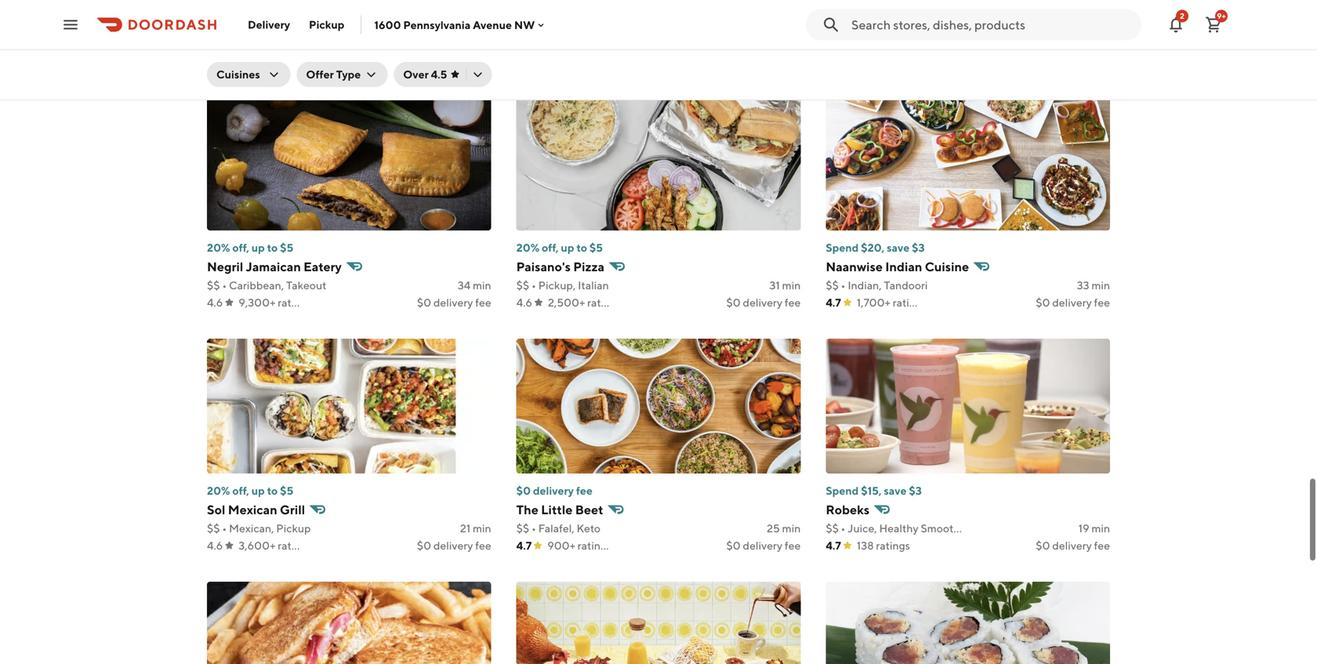 Task type: locate. For each thing, give the bounding box(es) containing it.
• down negril
[[222, 279, 227, 292]]

• down sol
[[222, 522, 227, 535]]

$$ for negril jamaican eatery
[[207, 279, 220, 292]]

$$ for naanwise indian cuisine
[[826, 279, 839, 292]]

pickup inside button
[[309, 18, 345, 31]]

up for jamaican
[[252, 241, 265, 254]]

20% for sol
[[207, 484, 230, 497]]

20% up negril
[[207, 241, 230, 254]]

$$
[[517, 36, 530, 49], [826, 36, 839, 49], [207, 279, 220, 292], [517, 279, 530, 292], [826, 279, 839, 292], [207, 522, 220, 535], [517, 522, 530, 535], [826, 522, 839, 535]]

• down the grilled
[[532, 36, 536, 49]]

off, for paisano's
[[542, 241, 559, 254]]

$0 for negril jamaican eatery
[[417, 296, 432, 309]]

$0 for robeks
[[1036, 539, 1051, 552]]

fee
[[476, 53, 492, 66], [476, 296, 492, 309], [785, 296, 801, 309], [1095, 296, 1111, 309], [576, 484, 593, 497], [476, 539, 492, 552], [785, 539, 801, 552], [1095, 539, 1111, 552]]

900+ ratings
[[548, 539, 612, 552]]

fee down 25 min
[[785, 539, 801, 552]]

sol
[[207, 502, 225, 517]]

• down the
[[532, 522, 536, 535]]

delivery
[[434, 53, 473, 66], [434, 296, 473, 309], [743, 296, 783, 309], [1053, 296, 1093, 309], [533, 484, 574, 497], [434, 539, 473, 552], [743, 539, 783, 552], [1053, 539, 1093, 552]]

1600
[[375, 18, 401, 31]]

21 for $$ • mexican, pickup
[[460, 522, 471, 535]]

4.7 left '1,700+' on the top of page
[[826, 296, 842, 309]]

spend up naanwise
[[826, 241, 859, 254]]

grilled cheese dc
[[517, 16, 625, 31]]

0 vertical spatial 21 min
[[770, 36, 801, 49]]

17 min
[[1080, 36, 1111, 49]]

20% off, up to $5 for pizza
[[517, 241, 603, 254]]

(traditional),
[[589, 36, 652, 49]]

save up naanwise indian cuisine at the top right of page
[[887, 241, 910, 254]]

0 vertical spatial 21
[[770, 36, 780, 49]]

ratings down tandoori
[[893, 296, 927, 309]]

paisano's
[[517, 259, 571, 274]]

$$ down the robeks
[[826, 522, 839, 535]]

2 spend from the top
[[826, 484, 859, 497]]

$5 up grill
[[280, 484, 294, 497]]

cheese
[[559, 16, 604, 31]]

$0 delivery fee for negril jamaican eatery
[[417, 296, 492, 309]]

bakery
[[258, 16, 298, 31]]

4.6 down negril
[[207, 296, 223, 309]]

$$ for paisano's pizza
[[517, 279, 530, 292]]

naanwise
[[826, 259, 883, 274]]

nw
[[514, 18, 535, 31]]

ratings for robeks
[[877, 539, 911, 552]]

• down paisano's
[[532, 279, 536, 292]]

save right $15,
[[884, 484, 907, 497]]

1 vertical spatial $3
[[909, 484, 922, 497]]

fee up beet
[[576, 484, 593, 497]]

to up pizza
[[577, 241, 588, 254]]

min for the little beet
[[783, 522, 801, 535]]

ratings down "italian" at the top left of the page
[[588, 296, 622, 309]]

138 ratings
[[857, 539, 911, 552]]

20%
[[207, 241, 230, 254], [517, 241, 540, 254], [207, 484, 230, 497]]

$$ • pickup, italian
[[517, 279, 609, 292]]

min left falafel,
[[473, 522, 492, 535]]

31 min
[[770, 279, 801, 292]]

$$ • american (traditional), sandwiches
[[517, 36, 714, 49]]

4.7 for naanwise
[[826, 296, 842, 309]]

$$ down negril
[[207, 279, 220, 292]]

0 horizontal spatial 21
[[460, 522, 471, 535]]

ratings down healthy
[[877, 539, 911, 552]]

$$ down rice at the right top
[[826, 36, 839, 49]]

$5 for mexican
[[280, 484, 294, 497]]

min right 33
[[1092, 279, 1111, 292]]

4.7 left 138
[[826, 539, 842, 552]]

20% off, up to $5 up the paisano's pizza
[[517, 241, 603, 254]]

0 horizontal spatial 21 min
[[460, 522, 492, 535]]

4.6 for paisano's pizza
[[517, 296, 533, 309]]

$$ • mexican, pickup
[[207, 522, 311, 535]]

21 min
[[770, 36, 801, 49], [460, 522, 492, 535]]

• for paisano's
[[532, 279, 536, 292]]

19 min
[[1079, 522, 1111, 535]]

Store search: begin typing to search for stores available on DoorDash text field
[[852, 16, 1133, 33]]

1 vertical spatial 21 min
[[460, 522, 492, 535]]

ratings
[[250, 53, 285, 66], [278, 296, 312, 309], [588, 296, 622, 309], [893, 296, 927, 309], [278, 539, 312, 552], [578, 539, 612, 552], [877, 539, 911, 552]]

delivery for negril jamaican eatery
[[434, 296, 473, 309]]

$$ down sol
[[207, 522, 220, 535]]

$$ down paisano's
[[517, 279, 530, 292]]

$$ down the
[[517, 522, 530, 535]]

min for rice bar
[[1092, 36, 1111, 49]]

21 for $$ • american (traditional), sandwiches
[[770, 36, 780, 49]]

•
[[216, 36, 220, 49], [532, 36, 536, 49], [841, 36, 846, 49], [222, 279, 227, 292], [532, 279, 536, 292], [841, 279, 846, 292], [222, 522, 227, 535], [532, 522, 536, 535], [841, 522, 846, 535]]

1600 pennsylvania avenue nw button
[[375, 18, 548, 31]]

bibimpap
[[889, 36, 937, 49]]

off, up mexican
[[232, 484, 249, 497]]

up
[[252, 241, 265, 254], [561, 241, 575, 254], [252, 484, 265, 497]]

ratings down keto
[[578, 539, 612, 552]]

$0 delivery fee
[[417, 53, 492, 66], [417, 296, 492, 309], [727, 296, 801, 309], [1036, 296, 1111, 309], [517, 484, 593, 497], [417, 539, 492, 552], [727, 539, 801, 552], [1036, 539, 1111, 552]]

$0 delivery fee for robeks
[[1036, 539, 1111, 552]]

off, up negril
[[232, 241, 249, 254]]

20% off, up to $5 for mexican
[[207, 484, 294, 497]]

ratings down takeout
[[278, 296, 312, 309]]

$$ down naanwise
[[826, 279, 839, 292]]

$5 up pizza
[[590, 241, 603, 254]]

tag
[[234, 16, 255, 31]]

min right 31
[[783, 279, 801, 292]]

dc
[[606, 16, 625, 31]]

juice,
[[848, 522, 878, 535]]

min left korean,
[[783, 36, 801, 49]]

0 vertical spatial $3
[[912, 241, 925, 254]]

9,300+ ratings
[[239, 296, 312, 309]]

the
[[517, 502, 539, 517]]

save
[[887, 241, 910, 254], [884, 484, 907, 497]]

smoothies
[[921, 522, 974, 535]]

min right 34
[[473, 279, 492, 292]]

fee for paisano's pizza
[[785, 296, 801, 309]]

900+
[[548, 539, 576, 552]]

fee down the 31 min
[[785, 296, 801, 309]]

$$ for robeks
[[826, 522, 839, 535]]

9,300+
[[239, 296, 276, 309]]

$3 for robeks
[[909, 484, 922, 497]]

up up jamaican at the left
[[252, 241, 265, 254]]

• for rice
[[841, 36, 846, 49]]

eatery
[[304, 259, 342, 274]]

$3 up indian in the top of the page
[[912, 241, 925, 254]]

20% up paisano's
[[517, 241, 540, 254]]

$0 delivery fee for paisano's pizza
[[727, 296, 801, 309]]

ratings down grill
[[278, 539, 312, 552]]

0 vertical spatial spend
[[826, 241, 859, 254]]

1 vertical spatial save
[[884, 484, 907, 497]]

$0
[[417, 53, 432, 66], [417, 296, 432, 309], [727, 296, 741, 309], [1036, 296, 1051, 309], [517, 484, 531, 497], [417, 539, 432, 552], [727, 539, 741, 552], [1036, 539, 1051, 552]]

4.6
[[207, 296, 223, 309], [517, 296, 533, 309], [207, 539, 223, 552]]

$5
[[280, 241, 294, 254], [590, 241, 603, 254], [280, 484, 294, 497]]

pickup
[[309, 18, 345, 31], [276, 522, 311, 535]]

pickup right bakery
[[309, 18, 345, 31]]

healthy
[[880, 522, 919, 535]]

to
[[267, 241, 278, 254], [577, 241, 588, 254], [267, 484, 278, 497]]

$3
[[912, 241, 925, 254], [909, 484, 922, 497]]

1600 pennsylvania avenue nw
[[375, 18, 535, 31]]

1 horizontal spatial 21 min
[[770, 36, 801, 49]]

• down rice at the right top
[[841, 36, 846, 49]]

off, up paisano's
[[542, 241, 559, 254]]

21
[[770, 36, 780, 49], [460, 522, 471, 535]]

$$ • juice, healthy smoothies
[[826, 522, 974, 535]]

pickup down grill
[[276, 522, 311, 535]]

$3 up $$ • juice, healthy smoothies
[[909, 484, 922, 497]]

1 spend from the top
[[826, 241, 859, 254]]

min right 17
[[1092, 36, 1111, 49]]

delivery button
[[238, 12, 300, 37]]

ratings for paisano's pizza
[[588, 296, 622, 309]]

delivery
[[248, 18, 290, 31]]

to up 'sol mexican grill'
[[267, 484, 278, 497]]

mexican,
[[229, 522, 274, 535]]

1 vertical spatial 21
[[460, 522, 471, 535]]

$5 up negril jamaican eatery
[[280, 241, 294, 254]]

$5 for pizza
[[590, 241, 603, 254]]

21 min for $$ • mexican, pickup
[[460, 522, 492, 535]]

$$ for the little beet
[[517, 522, 530, 535]]

4.7 for the
[[517, 539, 532, 552]]

0 vertical spatial save
[[887, 241, 910, 254]]

min right 19
[[1092, 522, 1111, 535]]

$
[[207, 36, 214, 49]]

20% off, up to $5 up mexican
[[207, 484, 294, 497]]

min for sol mexican grill
[[473, 522, 492, 535]]

• right $
[[216, 36, 220, 49]]

0 vertical spatial pickup
[[309, 18, 345, 31]]

korean,
[[848, 36, 887, 49]]

pickup button
[[300, 12, 354, 37]]

fee down 34 min
[[476, 296, 492, 309]]

to up jamaican at the left
[[267, 241, 278, 254]]

$0 for the little beet
[[727, 539, 741, 552]]

138
[[857, 539, 874, 552]]

• for the
[[532, 522, 536, 535]]

4.6 down sol
[[207, 539, 223, 552]]

1 horizontal spatial 21
[[770, 36, 780, 49]]

min for paisano's pizza
[[783, 279, 801, 292]]

delivery for paisano's pizza
[[743, 296, 783, 309]]

• for naanwise
[[841, 279, 846, 292]]

fee for the little beet
[[785, 539, 801, 552]]

fee left 900+
[[476, 539, 492, 552]]

up up the paisano's pizza
[[561, 241, 575, 254]]

• left indian,
[[841, 279, 846, 292]]

20% off, up to $5 up jamaican at the left
[[207, 241, 294, 254]]

spend up the robeks
[[826, 484, 859, 497]]

20% up sol
[[207, 484, 230, 497]]

fee down 33 min
[[1095, 296, 1111, 309]]

min for naanwise indian cuisine
[[1092, 279, 1111, 292]]

up up 'sol mexican grill'
[[252, 484, 265, 497]]

4.7 down the
[[517, 539, 532, 552]]

fee down 19 min
[[1095, 539, 1111, 552]]

4.6 down paisano's
[[517, 296, 533, 309]]

34
[[458, 279, 471, 292]]

min right 25
[[783, 522, 801, 535]]

over 4.5
[[403, 68, 447, 81]]

fee for robeks
[[1095, 539, 1111, 552]]

to for jamaican
[[267, 241, 278, 254]]

$0 for paisano's pizza
[[727, 296, 741, 309]]

$0 for naanwise indian cuisine
[[1036, 296, 1051, 309]]

20% for negril
[[207, 241, 230, 254]]

ratings for sol mexican grill
[[278, 539, 312, 552]]

1 vertical spatial spend
[[826, 484, 859, 497]]



Task type: describe. For each thing, give the bounding box(es) containing it.
open menu image
[[61, 15, 80, 34]]

$0 delivery fee for sol mexican grill
[[417, 539, 492, 552]]

grilled
[[517, 16, 557, 31]]

sol mexican grill
[[207, 502, 305, 517]]

4.5
[[431, 68, 447, 81]]

fee for negril jamaican eatery
[[476, 296, 492, 309]]

type
[[336, 68, 361, 81]]

21 min for $$ • american (traditional), sandwiches
[[770, 36, 801, 49]]

19
[[1079, 522, 1090, 535]]

spend $15, save $3
[[826, 484, 922, 497]]

fee for naanwise indian cuisine
[[1095, 296, 1111, 309]]

25 min
[[767, 522, 801, 535]]

takeout
[[286, 279, 327, 292]]

spend for robeks
[[826, 484, 859, 497]]

pickup,
[[539, 279, 576, 292]]

falafel,
[[539, 522, 575, 535]]

delivery for robeks
[[1053, 539, 1093, 552]]

1,700+
[[857, 296, 891, 309]]

$$ for sol mexican grill
[[207, 522, 220, 535]]

• left juice,
[[841, 522, 846, 535]]

cafes
[[263, 36, 292, 49]]

33 min
[[1077, 279, 1111, 292]]

beet
[[576, 502, 604, 517]]

$0 delivery fee for the little beet
[[727, 539, 801, 552]]

up for mexican
[[252, 484, 265, 497]]

20% for paisano's
[[517, 241, 540, 254]]

rice bar
[[826, 16, 875, 31]]

paisano's pizza
[[517, 259, 605, 274]]

to for mexican
[[267, 484, 278, 497]]

off, for sol
[[232, 484, 249, 497]]

fee for sol mexican grill
[[476, 539, 492, 552]]

save for robeks
[[884, 484, 907, 497]]

37 min
[[459, 36, 492, 49]]

dog
[[207, 16, 232, 31]]

offer
[[306, 68, 334, 81]]

spend for naanwise indian cuisine
[[826, 241, 859, 254]]

over 4.5 button
[[394, 62, 492, 87]]

1,700+ ratings
[[857, 296, 927, 309]]

ratings for negril jamaican eatery
[[278, 296, 312, 309]]

italian
[[578, 279, 609, 292]]

$$ for rice bar
[[826, 36, 839, 49]]

2,500+
[[548, 296, 585, 309]]

pennsylvania
[[403, 18, 471, 31]]

fee down 37 min on the left top
[[476, 53, 492, 66]]

3,600+
[[239, 539, 276, 552]]

• for negril
[[222, 279, 227, 292]]

indian
[[886, 259, 923, 274]]

ratings for the little beet
[[578, 539, 612, 552]]

avenue
[[473, 18, 512, 31]]

to for pizza
[[577, 241, 588, 254]]

3,600+ ratings
[[239, 539, 312, 552]]

grill
[[280, 502, 305, 517]]

mexican
[[228, 502, 278, 517]]

9+ button
[[1199, 9, 1230, 40]]

$5 for jamaican
[[280, 241, 294, 254]]

37
[[459, 36, 471, 49]]

the little beet
[[517, 502, 604, 517]]

bar
[[855, 16, 875, 31]]

2,500+ ratings
[[548, 296, 622, 309]]

save for naanwise indian cuisine
[[887, 241, 910, 254]]

4.6 for negril jamaican eatery
[[207, 296, 223, 309]]

20% off, up to $5 for jamaican
[[207, 241, 294, 254]]

cuisines button
[[207, 62, 291, 87]]

cuisine
[[925, 259, 970, 274]]

ratings down cafes in the top of the page
[[250, 53, 285, 66]]

min for robeks
[[1092, 522, 1111, 535]]

33
[[1077, 279, 1090, 292]]

31
[[770, 279, 780, 292]]

25
[[767, 522, 780, 535]]

delivery for sol mexican grill
[[434, 539, 473, 552]]

$$ • caribbean, takeout
[[207, 279, 327, 292]]

off, for negril
[[232, 241, 249, 254]]

min right 37
[[473, 36, 492, 49]]

caribbean,
[[229, 279, 284, 292]]

offer type
[[306, 68, 361, 81]]

$3 for naanwise indian cuisine
[[912, 241, 925, 254]]

delivery for naanwise indian cuisine
[[1053, 296, 1093, 309]]

$$ • falafel, keto
[[517, 522, 601, 535]]

pizza
[[574, 259, 605, 274]]

cuisines
[[217, 68, 260, 81]]

$ • sweets, cafes
[[207, 36, 292, 49]]

$$ • korean, bibimpap
[[826, 36, 937, 49]]

dog tag bakery
[[207, 16, 298, 31]]

$0 delivery fee for naanwise indian cuisine
[[1036, 296, 1111, 309]]

ratings for naanwise indian cuisine
[[893, 296, 927, 309]]

robeks
[[826, 502, 870, 517]]

1 items, open order cart image
[[1205, 15, 1224, 34]]

american
[[539, 36, 587, 49]]

up for pizza
[[561, 241, 575, 254]]

1 vertical spatial pickup
[[276, 522, 311, 535]]

11
[[240, 53, 248, 66]]

notification bell image
[[1167, 15, 1186, 34]]

$15,
[[861, 484, 882, 497]]

4.0
[[207, 53, 224, 66]]

$20,
[[861, 241, 885, 254]]

11 ratings
[[240, 53, 285, 66]]

$0 for sol mexican grill
[[417, 539, 432, 552]]

4.6 for sol mexican grill
[[207, 539, 223, 552]]

little
[[541, 502, 573, 517]]

keto
[[577, 522, 601, 535]]

over
[[403, 68, 429, 81]]

2
[[1181, 11, 1185, 20]]

negril
[[207, 259, 243, 274]]

$$ down nw
[[517, 36, 530, 49]]

jamaican
[[246, 259, 301, 274]]

naanwise indian cuisine
[[826, 259, 970, 274]]

negril jamaican eatery
[[207, 259, 342, 274]]

17
[[1080, 36, 1090, 49]]

min for negril jamaican eatery
[[473, 279, 492, 292]]

34 min
[[458, 279, 492, 292]]

tandoori
[[884, 279, 928, 292]]

delivery for the little beet
[[743, 539, 783, 552]]

$$ • indian, tandoori
[[826, 279, 928, 292]]

• for sol
[[222, 522, 227, 535]]

offer type button
[[297, 62, 388, 87]]

spend $20, save $3
[[826, 241, 925, 254]]



Task type: vqa. For each thing, say whether or not it's contained in the screenshot.


